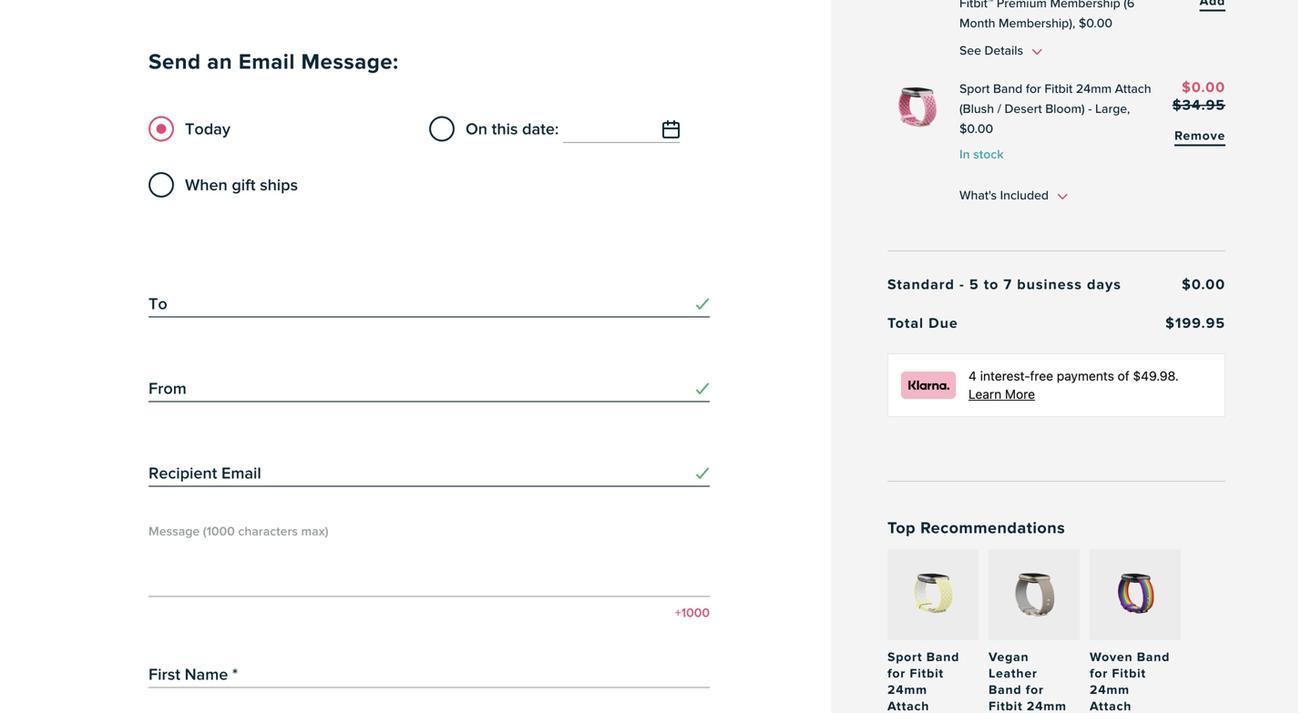 Task type: vqa. For each thing, say whether or not it's contained in the screenshot.
second the and
no



Task type: locate. For each thing, give the bounding box(es) containing it.
sport band for fitbit 24mm att
[[888, 650, 967, 714]]

sport for sport band for fitbit 24mm attach (blush / desert bloom) - large
[[960, 79, 990, 98]]

, inside , $0.00
[[1128, 99, 1131, 118]]

payments
[[1057, 369, 1115, 384]]

email
[[239, 49, 295, 75]]

,
[[1073, 14, 1076, 32], [1128, 99, 1131, 118]]

+1000
[[675, 606, 710, 620]]

fitbit down leather
[[989, 700, 1023, 714]]

sport down "sport band for fitbit 24mm attach (glow up / frost white)" image
[[888, 650, 923, 666]]

, for , $0.00 see details
[[1073, 14, 1076, 32]]

desert
[[1005, 99, 1042, 118]]

for inside sport band for fitbit 24mm att
[[888, 667, 906, 682]]

sport inside sport band for fitbit 24mm att
[[888, 650, 923, 666]]

1 vertical spatial sport
[[888, 650, 923, 666]]

top
[[888, 519, 916, 539]]

$199.95
[[1166, 315, 1226, 333]]

, down membership
[[1073, 14, 1076, 32]]

24mm inside sport band for fitbit 24mm att
[[888, 683, 928, 699]]

characters
[[238, 525, 298, 539]]

Message (1000 characters max) text field
[[149, 546, 710, 598]]

for down "sport band for fitbit 24mm attach (glow up / frost white)" image
[[888, 667, 906, 682]]

standard - 5 to 7 business days
[[888, 276, 1122, 294]]

$0.00 inside , $0.00 see details
[[1079, 14, 1113, 32]]

woven
[[1090, 650, 1133, 666]]

band inside vegan leather band for fitbit 2
[[989, 683, 1022, 699]]

7
[[1004, 276, 1013, 294]]

business
[[1017, 276, 1083, 294]]

0 vertical spatial ,
[[1073, 14, 1076, 32]]

- left 5
[[960, 276, 965, 294]]

fitbit™
[[960, 0, 994, 12]]

free
[[1030, 369, 1054, 384]]

sport
[[960, 79, 990, 98], [888, 650, 923, 666]]

, inside , $0.00 see details
[[1073, 14, 1076, 32]]

fitbit inside sport band for fitbit 24mm att
[[910, 667, 944, 682]]

-
[[1089, 99, 1092, 118], [960, 276, 965, 294]]

bloom)
[[1046, 99, 1085, 118]]

woven band for fitbit 24mm attach (rainbow) image
[[1106, 566, 1165, 625]]

0 horizontal spatial ,
[[1073, 14, 1076, 32]]

message:
[[301, 49, 399, 75]]

for inside woven band for fitbit 24mm att
[[1090, 667, 1108, 682]]

for down woven
[[1090, 667, 1108, 682]]

- left large
[[1089, 99, 1092, 118]]

$0.00 up remove
[[1182, 79, 1226, 97]]

$0.00 inside $0.00 $34.95
[[1182, 79, 1226, 97]]

$0.00 down membership
[[1079, 14, 1113, 32]]

/
[[998, 99, 1002, 118]]

, down attach
[[1128, 99, 1131, 118]]

Recipient Email email field
[[149, 461, 710, 487]]

premium
[[997, 0, 1047, 12]]

see
[[960, 41, 982, 59]]

message
[[149, 525, 200, 539]]

what's
[[960, 186, 997, 204]]

sport up (blush
[[960, 79, 990, 98]]

send
[[149, 49, 201, 75]]

band
[[994, 79, 1023, 98], [927, 650, 960, 666], [1137, 650, 1170, 666], [989, 683, 1022, 699]]

band down "sport band for fitbit 24mm attach (glow up / frost white)" image
[[927, 650, 960, 666]]

fitbit up bloom)
[[1045, 79, 1073, 98]]

band for sport band for fitbit 24mm att
[[927, 650, 960, 666]]

an
[[207, 49, 233, 75]]

fitbit
[[1045, 79, 1073, 98], [910, 667, 944, 682], [1112, 667, 1147, 682], [989, 700, 1023, 714]]

recommendations
[[921, 519, 1066, 539]]

membership
[[1050, 0, 1121, 12]]

1 vertical spatial -
[[960, 276, 965, 294]]

24mm
[[1076, 79, 1112, 98], [888, 683, 928, 699], [1090, 683, 1130, 699]]

24mm for sport band for fitbit 24mm attach (blush / desert bloom) - large
[[1076, 79, 1112, 98]]

to
[[984, 276, 999, 294]]

due
[[929, 315, 959, 333]]

1 horizontal spatial sport
[[960, 79, 990, 98]]

0 vertical spatial sport
[[960, 79, 990, 98]]

details
[[985, 41, 1024, 59]]

month
[[960, 14, 996, 32]]

band inside sport band for fitbit 24mm att
[[927, 650, 960, 666]]

on
[[466, 120, 488, 138]]

sport inside sport band for fitbit 24mm attach (blush / desert bloom) - large
[[960, 79, 990, 98]]

remove
[[1175, 129, 1226, 144]]

for inside vegan leather band for fitbit 2
[[1026, 683, 1044, 699]]

$0.00
[[1079, 14, 1113, 32], [1182, 79, 1226, 97], [960, 119, 994, 138], [1182, 276, 1226, 294]]

fitbit inside woven band for fitbit 24mm att
[[1112, 667, 1147, 682]]

klarna badge image
[[901, 372, 956, 399]]

band for sport band for fitbit 24mm attach (blush / desert bloom) - large
[[994, 79, 1023, 98]]

for inside sport band for fitbit 24mm attach (blush / desert bloom) - large
[[1026, 79, 1042, 98]]

for for woven band for fitbit 24mm att
[[1090, 667, 1108, 682]]

$0.00 down (blush
[[960, 119, 994, 138]]

band inside sport band for fitbit 24mm attach (blush / desert bloom) - large
[[994, 79, 1023, 98]]

1 vertical spatial ,
[[1128, 99, 1131, 118]]

None text field
[[563, 117, 680, 143]]

band right woven
[[1137, 650, 1170, 666]]

for down leather
[[1026, 683, 1044, 699]]

leather
[[989, 667, 1038, 682]]

fitbit inside sport band for fitbit 24mm attach (blush / desert bloom) - large
[[1045, 79, 1073, 98]]

band inside woven band for fitbit 24mm att
[[1137, 650, 1170, 666]]

date:
[[522, 120, 559, 138]]

0 vertical spatial -
[[1089, 99, 1092, 118]]

fitbit down "sport band for fitbit 24mm attach (glow up / frost white)" image
[[910, 667, 944, 682]]

4
[[969, 369, 977, 384]]

, $0.00 see details
[[960, 14, 1113, 59]]

sport band for fitbit 24mm attach (blush / desert bloom) - large
[[960, 79, 1152, 118]]

top recommendations heading
[[888, 519, 1226, 539]]

24mm inside sport band for fitbit 24mm attach (blush / desert bloom) - large
[[1076, 79, 1112, 98]]

0 horizontal spatial sport
[[888, 650, 923, 666]]

fitbit down woven
[[1112, 667, 1147, 682]]

1 horizontal spatial -
[[1089, 99, 1092, 118]]

stock
[[974, 147, 1004, 161]]

for
[[1026, 79, 1042, 98], [888, 667, 906, 682], [1090, 667, 1108, 682], [1026, 683, 1044, 699]]

0 horizontal spatial -
[[960, 276, 965, 294]]

for up desert
[[1026, 79, 1042, 98]]

total due
[[888, 315, 959, 333]]

vegan leather band for fitbit 24mm attach (flax) image
[[1005, 566, 1064, 625]]

1 horizontal spatial ,
[[1128, 99, 1131, 118]]

$34.95
[[1173, 97, 1226, 114]]

band down leather
[[989, 683, 1022, 699]]

today
[[185, 120, 230, 138]]

large
[[1096, 99, 1128, 118]]

this
[[492, 120, 518, 138]]

band up the /
[[994, 79, 1023, 98]]

24mm inside woven band for fitbit 24mm att
[[1090, 683, 1130, 699]]

learn more button
[[969, 387, 1036, 402]]



Task type: describe. For each thing, give the bounding box(es) containing it.
when
[[185, 176, 228, 194]]

on this date:
[[466, 120, 563, 138]]

included
[[1001, 186, 1049, 204]]

$0.00 up $199.95
[[1182, 276, 1226, 294]]

(6
[[1124, 0, 1135, 12]]

$0.00 $34.95
[[1173, 79, 1226, 114]]

ships
[[260, 176, 298, 194]]

To text field
[[149, 291, 710, 318]]

top recommendations
[[888, 519, 1066, 539]]

24mm for sport band for fitbit 24mm att
[[888, 683, 928, 699]]

when gift ships
[[185, 176, 298, 194]]

fitbit for sport band for fitbit 24mm attach (blush / desert bloom) - large
[[1045, 79, 1073, 98]]

membership)
[[999, 14, 1073, 32]]

total
[[888, 315, 924, 333]]

more
[[1005, 387, 1036, 402]]

woven band for fitbit 24mm att
[[1090, 650, 1170, 714]]

- inside sport band for fitbit 24mm attach (blush / desert bloom) - large
[[1089, 99, 1092, 118]]

days
[[1087, 276, 1122, 294]]

From text field
[[149, 376, 710, 402]]

in stock
[[960, 147, 1004, 161]]

, $0.00
[[960, 99, 1131, 138]]

what's included
[[960, 186, 1049, 204]]

fitbit™ premium membership (6 month membership)
[[960, 0, 1135, 32]]

$49.98.
[[1133, 369, 1179, 384]]

send an email message:
[[149, 49, 399, 75]]

vegan
[[989, 650, 1029, 666]]

learn
[[969, 387, 1002, 402]]

gift
[[232, 176, 256, 194]]

fitbit inside vegan leather band for fitbit 2
[[989, 700, 1023, 714]]

, for , $0.00
[[1128, 99, 1131, 118]]

for for sport band for fitbit 24mm att
[[888, 667, 906, 682]]

First Name * text field
[[149, 662, 710, 688]]

fitbit for woven band for fitbit 24mm att
[[1112, 667, 1147, 682]]

4 interest-free payments of $49.98. learn more
[[969, 369, 1179, 402]]

$0.00 inside , $0.00
[[960, 119, 994, 138]]

message (1000 characters max)
[[149, 525, 329, 539]]

remove button
[[1175, 128, 1226, 146]]

5
[[970, 276, 980, 294]]

fitbit for sport band for fitbit 24mm att
[[910, 667, 944, 682]]

standard
[[888, 276, 955, 294]]

of
[[1118, 369, 1130, 384]]

(blush
[[960, 99, 995, 118]]

for for sport band for fitbit 24mm attach (blush / desert bloom) - large
[[1026, 79, 1042, 98]]

max)
[[301, 525, 329, 539]]

band for woven band for fitbit 24mm att
[[1137, 650, 1170, 666]]

24mm for woven band for fitbit 24mm att
[[1090, 683, 1130, 699]]

interest-
[[980, 369, 1030, 384]]

sport band for fitbit 24mm attach (glow up / frost white) image
[[904, 566, 963, 625]]

sport for sport band for fitbit 24mm att
[[888, 650, 923, 666]]

(1000
[[203, 525, 235, 539]]

vegan leather band for fitbit 2
[[989, 650, 1067, 714]]

attach
[[1115, 79, 1152, 98]]

in
[[960, 147, 970, 161]]



